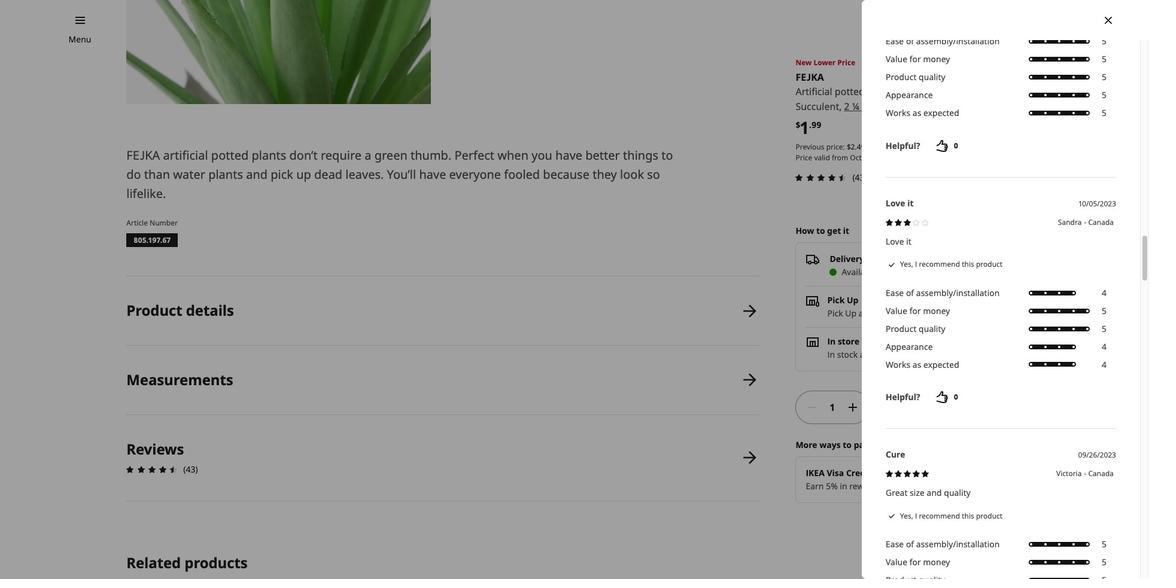 Task type: locate. For each thing, give the bounding box(es) containing it.
1 horizontal spatial $
[[847, 142, 851, 152]]

0 horizontal spatial and
[[246, 166, 268, 183]]

ease up with
[[886, 35, 904, 46]]

10/05/2023
[[1079, 198, 1116, 209]]

change
[[1006, 225, 1036, 236]]

have
[[555, 147, 582, 163], [419, 166, 446, 183]]

require
[[321, 147, 362, 163]]

1 this from the top
[[962, 259, 974, 269]]

0 horizontal spatial .
[[809, 119, 811, 131]]

product quality down pick up at burbank, ca group at bottom right
[[886, 323, 945, 334]]

1 as from the top
[[913, 107, 921, 118]]

(43) inside button
[[852, 172, 867, 183]]

1 horizontal spatial potted
[[835, 85, 865, 98]]

appearance down pick up at burbank, ca group at bottom right
[[886, 341, 933, 352]]

0 vertical spatial plants
[[252, 147, 286, 163]]

2 this from the top
[[962, 511, 974, 521]]

change store
[[1006, 225, 1058, 236]]

1 5 from the top
[[1102, 35, 1107, 46]]

2 vertical spatial for
[[910, 557, 921, 568]]

1 vertical spatial ca
[[908, 349, 918, 360]]

0 vertical spatial in
[[827, 336, 836, 347]]

2 ¼ " button
[[844, 100, 866, 115]]

of up with
[[906, 35, 914, 46]]

money
[[923, 53, 950, 64], [923, 305, 950, 316], [923, 557, 950, 568]]

2 product from the top
[[976, 511, 1003, 521]]

delivery
[[830, 253, 864, 264]]

i right 90210
[[915, 259, 917, 269]]

1 horizontal spatial price
[[837, 57, 855, 68]]

list
[[123, 277, 760, 501]]

pay
[[854, 439, 869, 451]]

in store in stock at burbank, ca
[[827, 336, 918, 360]]

0
[[954, 140, 958, 151], [954, 392, 958, 402]]

1 vertical spatial 0 button
[[925, 386, 972, 410]]

to inside fejka artificial potted plants don't require a green thumb. perfect when you have better things to do than water plants and pick up dead leaves. you'll have everyone fooled because they look so lifelike.
[[661, 147, 673, 163]]

1 appearance from the top
[[886, 89, 933, 100]]

works right stock
[[886, 359, 910, 370]]

1 vertical spatial review: 4.6 out of 5 stars. total reviews: 43 image
[[123, 463, 181, 477]]

0 vertical spatial works
[[886, 107, 910, 118]]

value for cure
[[886, 557, 907, 568]]

appearance right """
[[886, 89, 933, 100]]

1 vertical spatial product
[[126, 301, 182, 320]]

1 - from the top
[[1084, 217, 1086, 227]]

have down thumb.
[[419, 166, 446, 183]]

$ left 99
[[796, 119, 800, 131]]

to for delivery to 90210 available
[[866, 253, 875, 264]]

1 vertical spatial 0
[[954, 392, 958, 402]]

expected up add
[[923, 359, 959, 370]]

and inside document
[[927, 487, 942, 499]]

up up in store in stock at burbank, ca
[[845, 308, 857, 319]]

1 vertical spatial up
[[845, 308, 857, 319]]

5
[[1102, 35, 1107, 46], [1102, 53, 1107, 64], [1102, 71, 1107, 82], [1102, 89, 1107, 100], [1102, 107, 1107, 118], [1102, 305, 1107, 316], [1102, 323, 1107, 334], [1102, 539, 1107, 550], [1102, 557, 1107, 568]]

have up because
[[555, 147, 582, 163]]

ease of assembly/installation for love it
[[886, 287, 1000, 298]]

4 for expected
[[1102, 359, 1107, 370]]

5%
[[826, 480, 838, 492]]

0 button down indoor/outdoor
[[925, 134, 972, 158]]

oct
[[850, 152, 862, 163]]

1 product from the top
[[976, 259, 1003, 269]]

works as expected up add
[[886, 359, 959, 370]]

expected down pot,
[[923, 107, 959, 118]]

card
[[874, 467, 893, 479]]

potted up 2 ¼ "
[[835, 85, 865, 98]]

3 ease of assembly/installation from the top
[[886, 539, 1000, 550]]

works as expected down pot,
[[886, 107, 959, 118]]

to
[[661, 147, 673, 163], [816, 225, 825, 236], [866, 253, 875, 264], [962, 401, 971, 413], [843, 439, 852, 451]]

fejka up artificial
[[796, 71, 824, 84]]

to inside button
[[962, 401, 971, 413]]

i for it
[[915, 259, 917, 269]]

ease
[[886, 35, 904, 46], [886, 287, 904, 298], [886, 539, 904, 550]]

because
[[543, 166, 589, 183]]

pick
[[271, 166, 293, 183]]

2 value from the top
[[886, 305, 907, 316]]

burbank, inside pick up pick up at burbank, ca
[[869, 308, 904, 319]]

1 vertical spatial recommend
[[919, 511, 960, 521]]

potted inside fejka artificial potted plants don't require a green thumb. perfect when you have better things to do than water plants and pick up dead leaves. you'll have everyone fooled because they look so lifelike.
[[211, 147, 249, 163]]

and left pick
[[246, 166, 268, 183]]

yes, i recommend this product for great size and quality
[[900, 511, 1003, 521]]

sandra - canada
[[1058, 217, 1114, 227]]

1 vertical spatial assembly/installation
[[916, 287, 1000, 298]]

dialog
[[862, 0, 1149, 579]]

to left bag
[[962, 401, 971, 413]]

2 as from the top
[[913, 359, 921, 370]]

1 horizontal spatial store
[[1038, 225, 1058, 236]]

at down 'card' at bottom right
[[883, 480, 891, 492]]

this
[[962, 259, 974, 269], [962, 511, 974, 521]]

1 i from the top
[[915, 259, 917, 269]]

1 works as expected from the top
[[886, 107, 959, 118]]

as for 5
[[913, 107, 921, 118]]

review: 4.6 out of 5 stars. total reviews: 43 image down valid
[[792, 170, 850, 185]]

1 value for money from the top
[[886, 53, 950, 64]]

1 vertical spatial ease of assembly/installation
[[886, 287, 1000, 298]]

love it up 90210
[[886, 236, 911, 247]]

1 vertical spatial burbank,
[[870, 349, 906, 360]]

1 love from the top
[[886, 197, 905, 209]]

2 appearance from the top
[[886, 341, 933, 352]]

1 vertical spatial ease
[[886, 287, 904, 298]]

2 5 from the top
[[1102, 53, 1107, 64]]

sandra
[[1058, 217, 1082, 227]]

2 works as expected from the top
[[886, 359, 959, 370]]

previous
[[796, 142, 824, 152]]

0 vertical spatial .
[[809, 119, 811, 131]]

product up with
[[886, 71, 917, 82]]

2 canada from the top
[[1088, 469, 1114, 479]]

1 vertical spatial at
[[860, 349, 868, 360]]

and right size
[[927, 487, 942, 499]]

2 - from the top
[[1084, 469, 1086, 479]]

product
[[976, 259, 1003, 269], [976, 511, 1003, 521]]

burbank, inside in store in stock at burbank, ca
[[870, 349, 906, 360]]

it
[[907, 197, 914, 209], [843, 225, 849, 236], [906, 236, 911, 247]]

available
[[842, 266, 877, 278]]

document containing ease of assembly/installation
[[862, 0, 1149, 579]]

for for love it
[[910, 305, 921, 316]]

0 vertical spatial 2
[[844, 100, 850, 113]]

value for money for love it
[[886, 305, 950, 316]]

document
[[862, 0, 1149, 579]]

do
[[126, 166, 141, 183]]

things
[[623, 147, 658, 163]]

1 vertical spatial love it
[[886, 236, 911, 247]]

works as expected for 4
[[886, 359, 959, 370]]

review: 4.6 out of 5 stars. total reviews: 43 image
[[792, 170, 850, 185], [123, 463, 181, 477]]

1 vertical spatial expected
[[923, 359, 959, 370]]

at for pick up at
[[859, 308, 866, 319]]

potted right artificial
[[211, 147, 249, 163]]

0 vertical spatial as
[[913, 107, 921, 118]]

1 horizontal spatial review: 4.6 out of 5 stars. total reviews: 43 image
[[792, 170, 850, 185]]

plants up pick
[[252, 147, 286, 163]]

fejka
[[796, 71, 824, 84], [126, 147, 160, 163]]

a
[[365, 147, 371, 163]]

3 money from the top
[[923, 557, 950, 568]]

at inside in store in stock at burbank, ca
[[860, 349, 868, 360]]

2 recommend from the top
[[919, 511, 960, 521]]

2 0 button from the top
[[925, 386, 972, 410]]

0 button left bag
[[925, 386, 972, 410]]

2
[[844, 100, 850, 113], [851, 142, 855, 152]]

- right victoria
[[1084, 469, 1086, 479]]

canada down "09/26/2023"
[[1088, 469, 1114, 479]]

add to bag button
[[874, 391, 1058, 424]]

2 of from the top
[[906, 287, 914, 298]]

fejka up do
[[126, 147, 160, 163]]

3 ease from the top
[[886, 539, 904, 550]]

product for love it
[[976, 259, 1003, 269]]

store inside in store in stock at burbank, ca
[[838, 336, 859, 347]]

. up oct
[[855, 142, 857, 152]]

store right change
[[1038, 225, 1058, 236]]

review: 4.6 out of 5 stars. total reviews: 43 image down reviews
[[123, 463, 181, 477]]

look
[[620, 166, 644, 183]]

1 horizontal spatial .
[[855, 142, 857, 152]]

potted inside artificial potted plant with pot, indoor/outdoor succulent,
[[835, 85, 865, 98]]

appearance for 5
[[886, 89, 933, 100]]

2 vertical spatial value for money
[[886, 557, 950, 568]]

appearance
[[886, 89, 933, 100], [886, 341, 933, 352]]

2 ease from the top
[[886, 287, 904, 298]]

0 vertical spatial (43)
[[852, 172, 867, 183]]

ca inside pick up pick up at burbank, ca
[[907, 308, 917, 319]]

7 5 from the top
[[1102, 323, 1107, 334]]

in up in stock at burbank, ca group
[[827, 336, 836, 347]]

3 4 from the top
[[1102, 359, 1107, 370]]

0 vertical spatial appearance
[[886, 89, 933, 100]]

to up the available
[[866, 253, 875, 264]]

appearance for 4
[[886, 341, 933, 352]]

victoria - canada
[[1056, 469, 1114, 479]]

quality
[[919, 71, 945, 82], [919, 323, 945, 334], [944, 487, 971, 499]]

you
[[532, 147, 552, 163]]

price:
[[826, 142, 845, 152]]

2 value for money from the top
[[886, 305, 950, 316]]

to left pay at the right
[[843, 439, 852, 451]]

0 vertical spatial burbank, ca button
[[869, 308, 917, 319]]

details
[[186, 301, 234, 320]]

0 horizontal spatial potted
[[211, 147, 249, 163]]

3 value from the top
[[886, 557, 907, 568]]

0 vertical spatial value for money
[[886, 53, 950, 64]]

3 value for money from the top
[[886, 557, 950, 568]]

pick up stock
[[827, 308, 843, 319]]

1 vertical spatial plants
[[208, 166, 243, 183]]

1 vertical spatial burbank, ca button
[[870, 349, 918, 360]]

2 yes, i recommend this product from the top
[[900, 511, 1003, 521]]

2 helpful? from the top
[[886, 392, 920, 403]]

1 vertical spatial potted
[[211, 147, 249, 163]]

lifelike.
[[126, 186, 166, 202]]

2 left the 49
[[851, 142, 855, 152]]

0 vertical spatial 4
[[1102, 287, 1107, 298]]

2 money from the top
[[923, 305, 950, 316]]

1 horizontal spatial fejka
[[796, 71, 824, 84]]

burbank, for pick up at
[[869, 308, 904, 319]]

2 for from the top
[[910, 305, 921, 316]]

$ left the 49
[[847, 142, 851, 152]]

0 vertical spatial helpful?
[[886, 140, 920, 151]]

3 assembly/installation from the top
[[916, 539, 1000, 550]]

burbank, up in store in stock at burbank, ca
[[869, 308, 904, 319]]

plant
[[867, 85, 890, 98]]

. inside previous price: $ 2 . 49 price valid from oct 31, 2023
[[855, 142, 857, 152]]

1 canada from the top
[[1088, 217, 1114, 227]]

better
[[585, 147, 620, 163]]

Quantity input value text field
[[824, 391, 841, 424]]

0 vertical spatial ease
[[886, 35, 904, 46]]

in left stock
[[827, 349, 835, 360]]

pick
[[827, 294, 845, 306], [827, 308, 843, 319]]

ca down pick up at burbank, ca group at bottom right
[[908, 349, 918, 360]]

0 vertical spatial of
[[906, 35, 914, 46]]

2 works from the top
[[886, 359, 910, 370]]

2 ease of assembly/installation from the top
[[886, 287, 1000, 298]]

store up stock
[[838, 336, 859, 347]]

to right things on the top of the page
[[661, 147, 673, 163]]

store
[[1038, 225, 1058, 236], [838, 336, 859, 347]]

get
[[827, 225, 841, 236]]

bag
[[973, 401, 989, 413]]

expected for 4
[[923, 359, 959, 370]]

1 ease of assembly/installation from the top
[[886, 35, 1000, 46]]

1 vertical spatial product quality
[[886, 323, 945, 334]]

delivery to 90210 available
[[830, 253, 902, 278]]

fejka inside fejka artificial potted plants don't require a green thumb. perfect when you have better things to do than water plants and pick up dead leaves. you'll have everyone fooled because they look so lifelike.
[[126, 147, 160, 163]]

1 for from the top
[[910, 53, 921, 64]]

measurements button
[[126, 346, 760, 415]]

for
[[910, 53, 921, 64], [910, 305, 921, 316], [910, 557, 921, 568]]

0 vertical spatial money
[[923, 53, 950, 64]]

plants right water
[[208, 166, 243, 183]]

yes, right the available
[[900, 259, 913, 269]]

recommend for size
[[919, 511, 960, 521]]

1 recommend from the top
[[919, 259, 960, 269]]

ca up in store in stock at burbank, ca
[[907, 308, 917, 319]]

ease of assembly/installation
[[886, 35, 1000, 46], [886, 287, 1000, 298], [886, 539, 1000, 550]]

0 down indoor/outdoor
[[954, 140, 958, 151]]

2 vertical spatial quality
[[944, 487, 971, 499]]

2 vertical spatial assembly/installation
[[916, 539, 1000, 550]]

0 vertical spatial for
[[910, 53, 921, 64]]

value
[[886, 53, 907, 64], [886, 305, 907, 316], [886, 557, 907, 568]]

as
[[913, 107, 921, 118], [913, 359, 921, 370]]

value for love it
[[886, 305, 907, 316]]

to for add to bag
[[962, 401, 971, 413]]

99
[[811, 119, 822, 131]]

2 i from the top
[[915, 511, 917, 521]]

burbank, right stock
[[870, 349, 906, 360]]

4
[[1102, 287, 1107, 298], [1102, 341, 1107, 352], [1102, 359, 1107, 370]]

(43) inside list
[[183, 464, 198, 475]]

store for change
[[1038, 225, 1058, 236]]

price right the lower
[[837, 57, 855, 68]]

1 vertical spatial money
[[923, 305, 950, 316]]

burbank, ca button
[[869, 308, 917, 319], [870, 349, 918, 360]]

1 vertical spatial fejka
[[126, 147, 160, 163]]

0 vertical spatial works as expected
[[886, 107, 959, 118]]

1 horizontal spatial 2
[[851, 142, 855, 152]]

0 vertical spatial product
[[886, 71, 917, 82]]

(43) down reviews
[[183, 464, 198, 475]]

up up pick up at burbank, ca group at bottom right
[[847, 294, 858, 306]]

at up in store in stock at burbank, ca
[[859, 308, 866, 319]]

in stock at burbank, ca group
[[827, 349, 918, 360]]

love down 2023
[[886, 197, 905, 209]]

. inside $ 1 . 99
[[809, 119, 811, 131]]

2 expected from the top
[[923, 359, 959, 370]]

recommend for it
[[919, 259, 960, 269]]

(43) down oct
[[852, 172, 867, 183]]

0 vertical spatial canada
[[1088, 217, 1114, 227]]

canada down 10/05/2023
[[1088, 217, 1114, 227]]

menu button
[[69, 33, 91, 46]]

0 horizontal spatial (43)
[[183, 464, 198, 475]]

1 vertical spatial store
[[838, 336, 859, 347]]

up
[[847, 294, 858, 306], [845, 308, 857, 319]]

. down succulent,
[[809, 119, 811, 131]]

yes, down 'great'
[[900, 511, 913, 521]]

product details
[[126, 301, 234, 320]]

canada for 5
[[1088, 469, 1114, 479]]

0 vertical spatial ca
[[907, 308, 917, 319]]

- right sandra
[[1084, 217, 1086, 227]]

new
[[796, 57, 812, 68]]

of up pick up at burbank, ca group at bottom right
[[906, 287, 914, 298]]

how
[[796, 225, 814, 236]]

burbank, ca button for in stock at
[[870, 349, 918, 360]]

1 vertical spatial value
[[886, 305, 907, 316]]

this for great size and quality
[[962, 511, 974, 521]]

1 pick from the top
[[827, 294, 845, 306]]

burbank, ca button down pick up at burbank, ca group at bottom right
[[870, 349, 918, 360]]

.
[[809, 119, 811, 131], [855, 142, 857, 152]]

2 assembly/installation from the top
[[916, 287, 1000, 298]]

2 vertical spatial ease of assembly/installation
[[886, 539, 1000, 550]]

1 4 from the top
[[1102, 287, 1107, 298]]

1 horizontal spatial plants
[[252, 147, 286, 163]]

0 vertical spatial and
[[246, 166, 268, 183]]

0 vertical spatial $
[[796, 119, 800, 131]]

0 vertical spatial price
[[837, 57, 855, 68]]

1 horizontal spatial and
[[927, 487, 942, 499]]

0 vertical spatial 0 button
[[925, 134, 972, 158]]

1 vertical spatial -
[[1084, 469, 1086, 479]]

1 love it from the top
[[886, 197, 914, 209]]

i down size
[[915, 511, 917, 521]]

love it
[[886, 197, 914, 209], [886, 236, 911, 247]]

0 vertical spatial store
[[1038, 225, 1058, 236]]

1 vertical spatial in
[[827, 349, 835, 360]]

ease up pick up at burbank, ca group at bottom right
[[886, 287, 904, 298]]

product quality up pot,
[[886, 71, 945, 82]]

1 vertical spatial of
[[906, 287, 914, 298]]

money for cure
[[923, 557, 950, 568]]

0 horizontal spatial plants
[[208, 166, 243, 183]]

price down previous
[[796, 152, 812, 163]]

helpful? left add
[[886, 392, 920, 403]]

0 vertical spatial this
[[962, 259, 974, 269]]

0 vertical spatial potted
[[835, 85, 865, 98]]

assembly/installation for love it
[[916, 287, 1000, 298]]

recommend down great size and quality
[[919, 511, 960, 521]]

3 for from the top
[[910, 557, 921, 568]]

more ways to pay
[[796, 439, 869, 451]]

1 vertical spatial pick
[[827, 308, 843, 319]]

1 expected from the top
[[923, 107, 959, 118]]

works down with
[[886, 107, 910, 118]]

- for 5
[[1084, 469, 1086, 479]]

pick up at burbank, ca group
[[827, 308, 917, 319]]

2 vertical spatial ease
[[886, 539, 904, 550]]

credit
[[846, 467, 872, 479]]

ease of assembly/installation for cure
[[886, 539, 1000, 550]]

ease down 'great'
[[886, 539, 904, 550]]

0 vertical spatial expected
[[923, 107, 959, 118]]

1 vertical spatial love
[[886, 236, 904, 247]]

pick down the available
[[827, 294, 845, 306]]

0 vertical spatial have
[[555, 147, 582, 163]]

0 left bag
[[954, 392, 958, 402]]

product down pick up at burbank, ca group at bottom right
[[886, 323, 917, 334]]

0 vertical spatial product
[[976, 259, 1003, 269]]

2 4 from the top
[[1102, 341, 1107, 352]]

ca inside in store in stock at burbank, ca
[[908, 349, 918, 360]]

1 yes, from the top
[[900, 259, 913, 269]]

menu
[[69, 34, 91, 45]]

2 left ¼
[[844, 100, 850, 113]]

2 pick from the top
[[827, 308, 843, 319]]

to inside delivery to 90210 available
[[866, 253, 875, 264]]

0 vertical spatial 0
[[954, 140, 958, 151]]

0 horizontal spatial $
[[796, 119, 800, 131]]

2 0 from the top
[[954, 392, 958, 402]]

product
[[886, 71, 917, 82], [126, 301, 182, 320], [886, 323, 917, 334]]

burbank, ca button up in store in stock at burbank, ca
[[869, 308, 917, 319]]

(43) for review: 4.6 out of 5 stars. total reviews: 43 image in the list
[[183, 464, 198, 475]]

price
[[837, 57, 855, 68], [796, 152, 812, 163]]

to left get
[[816, 225, 825, 236]]

0 vertical spatial value
[[886, 53, 907, 64]]

helpful? up 2023
[[886, 140, 920, 151]]

products
[[185, 553, 248, 573]]

2 yes, from the top
[[900, 511, 913, 521]]

0 button
[[925, 134, 972, 158], [925, 386, 972, 410]]

ease for love it
[[886, 287, 904, 298]]

product left details
[[126, 301, 182, 320]]

love up 90210
[[886, 236, 904, 247]]

1 vertical spatial canada
[[1088, 469, 1114, 479]]

at for in stock at
[[860, 349, 868, 360]]

0 vertical spatial i
[[915, 259, 917, 269]]

review: 4.6 out of 5 stars. total reviews: 43 image inside (43) button
[[792, 170, 850, 185]]

1 works from the top
[[886, 107, 910, 118]]

money for love it
[[923, 305, 950, 316]]

potted
[[835, 85, 865, 98], [211, 147, 249, 163]]

0 vertical spatial -
[[1084, 217, 1086, 227]]

at inside pick up pick up at burbank, ca
[[859, 308, 866, 319]]

works as expected
[[886, 107, 959, 118], [886, 359, 959, 370]]

list containing product details
[[123, 277, 760, 501]]

1 yes, i recommend this product from the top
[[900, 259, 1003, 269]]

yes, i recommend this product
[[900, 259, 1003, 269], [900, 511, 1003, 521]]

0 vertical spatial product quality
[[886, 71, 945, 82]]

dialog containing ease of assembly/installation
[[862, 0, 1149, 579]]

0 horizontal spatial fejka
[[126, 147, 160, 163]]

0 vertical spatial at
[[859, 308, 866, 319]]

$ inside $ 1 . 99
[[796, 119, 800, 131]]

at right stock
[[860, 349, 868, 360]]

3 of from the top
[[906, 539, 914, 550]]

of down size
[[906, 539, 914, 550]]

0 vertical spatial love it
[[886, 197, 914, 209]]

love it down 2023
[[886, 197, 914, 209]]

0 vertical spatial assembly/installation
[[916, 35, 1000, 46]]

(43)
[[852, 172, 867, 183], [183, 464, 198, 475]]

1 vertical spatial (43)
[[183, 464, 198, 475]]

1 vertical spatial yes,
[[900, 511, 913, 521]]

1
[[800, 116, 809, 139]]

recommend right 90210
[[919, 259, 960, 269]]

value for money
[[886, 53, 950, 64], [886, 305, 950, 316], [886, 557, 950, 568]]

1 vertical spatial works
[[886, 359, 910, 370]]

measurements
[[126, 370, 233, 390]]

ikea visa credit card
[[806, 467, 895, 479]]

0 vertical spatial fejka
[[796, 71, 824, 84]]

review: 4.6 out of 5 stars. total reviews: 43 image inside list
[[123, 463, 181, 477]]

works for 5
[[886, 107, 910, 118]]

1 helpful? from the top
[[886, 140, 920, 151]]

0 horizontal spatial store
[[838, 336, 859, 347]]

2 vertical spatial of
[[906, 539, 914, 550]]

0 vertical spatial pick
[[827, 294, 845, 306]]



Task type: vqa. For each thing, say whether or not it's contained in the screenshot.
by
no



Task type: describe. For each thing, give the bounding box(es) containing it.
reviews
[[126, 439, 184, 459]]

yes, for great
[[900, 511, 913, 521]]

1 vertical spatial have
[[419, 166, 446, 183]]

add
[[944, 401, 960, 413]]

than
[[144, 166, 170, 183]]

size
[[910, 487, 925, 499]]

1 product quality from the top
[[886, 71, 945, 82]]

product inside button
[[126, 301, 182, 320]]

new lower price
[[796, 57, 855, 68]]

perfect
[[455, 147, 494, 163]]

up
[[296, 166, 311, 183]]

indoor/outdoor
[[935, 85, 1005, 98]]

2 vertical spatial product
[[886, 323, 917, 334]]

pot,
[[915, 85, 932, 98]]

green
[[374, 147, 407, 163]]

don't
[[289, 147, 318, 163]]

"
[[862, 100, 866, 113]]

$ inside previous price: $ 2 . 49 price valid from oct 31, 2023
[[847, 142, 851, 152]]

for for cure
[[910, 557, 921, 568]]

5 5 from the top
[[1102, 107, 1107, 118]]

product for great size and quality
[[976, 511, 1003, 521]]

cure
[[886, 449, 905, 461]]

$ 1 . 99
[[796, 116, 822, 139]]

you'll
[[387, 166, 416, 183]]

details link
[[917, 480, 944, 492]]

1 0 from the top
[[954, 140, 958, 151]]

fejka for fejka artificial potted plants don't require a green thumb. perfect when you have better things to do than water plants and pick up dead leaves. you'll have everyone fooled because they look so lifelike.
[[126, 147, 160, 163]]

price inside previous price: $ 2 . 49 price valid from oct 31, 2023
[[796, 152, 812, 163]]

0 vertical spatial quality
[[919, 71, 945, 82]]

1 horizontal spatial have
[[555, 147, 582, 163]]

lower
[[814, 57, 836, 68]]

rewards
[[849, 480, 881, 492]]

ease for cure
[[886, 539, 904, 550]]

everyone
[[449, 166, 501, 183]]

works as expected for 5
[[886, 107, 959, 118]]

reviews heading
[[126, 439, 184, 459]]

product details heading
[[126, 301, 234, 320]]

1 value from the top
[[886, 53, 907, 64]]

works for 4
[[886, 359, 910, 370]]

canada for 4
[[1088, 217, 1114, 227]]

i for size
[[915, 511, 917, 521]]

burbank, ca button for pick up at
[[869, 308, 917, 319]]

add to bag
[[944, 401, 989, 413]]

as for 4
[[913, 359, 921, 370]]

earn
[[806, 480, 824, 492]]

ikea*
[[893, 480, 915, 492]]

to for how to get it
[[816, 225, 825, 236]]

water
[[173, 166, 205, 183]]

3 5 from the top
[[1102, 71, 1107, 82]]

90210
[[877, 253, 902, 264]]

artificial potted plant with pot, indoor/outdoor succulent,
[[796, 85, 1005, 113]]

09/26/2023
[[1078, 450, 1116, 461]]

1 vertical spatial quality
[[919, 323, 945, 334]]

measurements heading
[[126, 370, 233, 390]]

product details button
[[126, 277, 760, 345]]

pick up pick up at burbank, ca
[[827, 294, 917, 319]]

and inside fejka artificial potted plants don't require a green thumb. perfect when you have better things to do than water plants and pick up dead leaves. you'll have everyone fooled because they look so lifelike.
[[246, 166, 268, 183]]

great
[[886, 487, 908, 499]]

dead
[[314, 166, 342, 183]]

more
[[796, 439, 817, 451]]

this for love it
[[962, 259, 974, 269]]

artificial
[[796, 85, 832, 98]]

ikea
[[806, 467, 825, 479]]

1 in from the top
[[827, 336, 836, 347]]

succulent,
[[796, 100, 842, 113]]

0 vertical spatial up
[[847, 294, 858, 306]]

from
[[832, 152, 848, 163]]

previous price: $ 2 . 49 price valid from oct 31, 2023
[[796, 142, 891, 163]]

2 ¼ "
[[844, 100, 866, 113]]

1 0 button from the top
[[925, 134, 972, 158]]

details
[[917, 480, 944, 492]]

thumb.
[[411, 147, 451, 163]]

of for love it
[[906, 287, 914, 298]]

stock
[[837, 349, 858, 360]]

number
[[150, 218, 178, 228]]

¼
[[852, 100, 859, 113]]

valid
[[814, 152, 830, 163]]

(43) button
[[792, 170, 867, 185]]

earn 5% in rewards at ikea* details
[[806, 480, 944, 492]]

yes, for love
[[900, 259, 913, 269]]

burbank, for in stock at
[[870, 349, 906, 360]]

ca for in store in stock at burbank, ca
[[908, 349, 918, 360]]

2 inside "button"
[[844, 100, 850, 113]]

- for 4
[[1084, 217, 1086, 227]]

related products
[[126, 553, 248, 573]]

they
[[593, 166, 617, 183]]

4 for assembly/installation
[[1102, 287, 1107, 298]]

2023
[[875, 152, 891, 163]]

2 vertical spatial at
[[883, 480, 891, 492]]

article
[[126, 218, 148, 228]]

fejka artificial potted plants don't require a green thumb. perfect when you have better things to do than water plants and pick up dead leaves. you'll have everyone fooled because they look so lifelike.
[[126, 147, 673, 202]]

2 in from the top
[[827, 349, 835, 360]]

ca for pick up pick up at burbank, ca
[[907, 308, 917, 319]]

fejka artificial potted plant with pot, indoor/outdoor succulent, 2 ¼ " image
[[126, 0, 431, 104]]

6 5 from the top
[[1102, 305, 1107, 316]]

805.197.67
[[134, 235, 170, 245]]

when
[[498, 147, 528, 163]]

1 ease from the top
[[886, 35, 904, 46]]

expected for 5
[[923, 107, 959, 118]]

artificial
[[163, 147, 208, 163]]

yes, i recommend this product for love it
[[900, 259, 1003, 269]]

value for money for cure
[[886, 557, 950, 568]]

2 inside previous price: $ 2 . 49 price valid from oct 31, 2023
[[851, 142, 855, 152]]

victoria
[[1056, 469, 1082, 479]]

related
[[126, 553, 181, 573]]

1 of from the top
[[906, 35, 914, 46]]

49
[[857, 142, 865, 152]]

ways
[[819, 439, 841, 451]]

fooled
[[504, 166, 540, 183]]

of for cure
[[906, 539, 914, 550]]

8 5 from the top
[[1102, 539, 1107, 550]]

2 product quality from the top
[[886, 323, 945, 334]]

store for in
[[838, 336, 859, 347]]

9 5 from the top
[[1102, 557, 1107, 568]]

2 love from the top
[[886, 236, 904, 247]]

assembly/installation for cure
[[916, 539, 1000, 550]]

2 love it from the top
[[886, 236, 911, 247]]

with
[[893, 85, 912, 98]]

(43) for review: 4.6 out of 5 stars. total reviews: 43 image within the (43) button
[[852, 172, 867, 183]]

4 5 from the top
[[1102, 89, 1107, 100]]

great size and quality
[[886, 487, 971, 499]]

visa
[[827, 467, 844, 479]]

1 money from the top
[[923, 53, 950, 64]]

so
[[647, 166, 660, 183]]

fejka for fejka
[[796, 71, 824, 84]]

article number
[[126, 218, 178, 228]]

leaves.
[[346, 166, 384, 183]]

1 assembly/installation from the top
[[916, 35, 1000, 46]]



